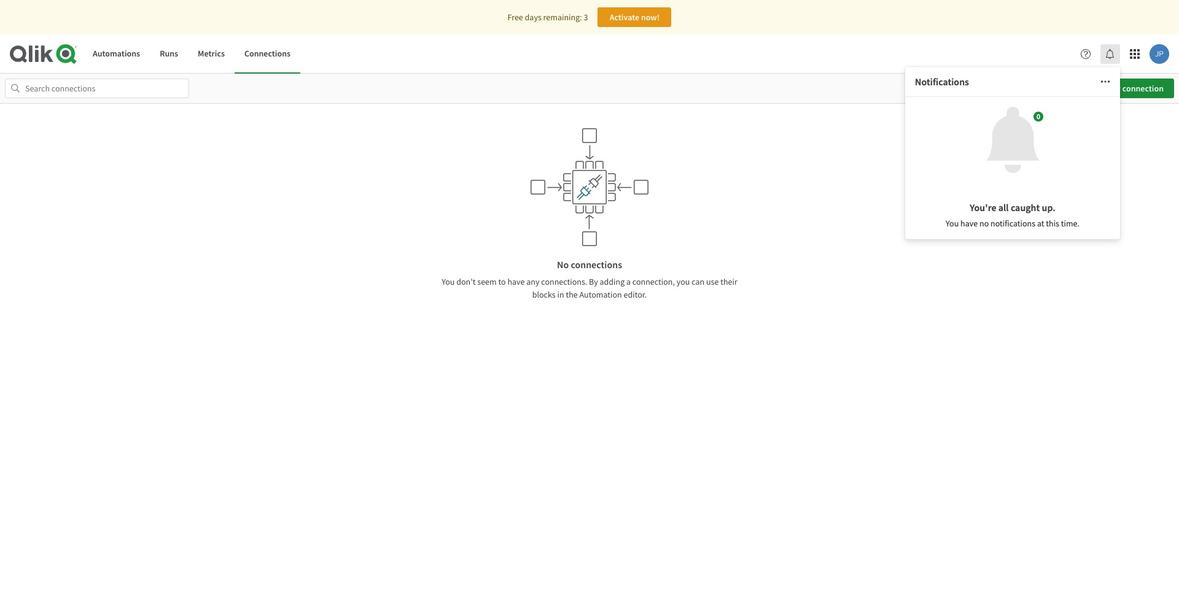 Task type: describe. For each thing, give the bounding box(es) containing it.
any
[[527, 276, 540, 287]]

notifications
[[991, 218, 1036, 229]]

runs
[[160, 48, 178, 59]]

you inside you're all caught up. you have no notifications at this time.
[[946, 218, 959, 229]]

adding
[[600, 276, 625, 287]]

can
[[692, 276, 705, 287]]

don't
[[457, 276, 476, 287]]

connections
[[571, 258, 623, 271]]

activate now!
[[610, 12, 660, 23]]

in
[[558, 289, 565, 300]]

to
[[499, 276, 506, 287]]

at
[[1038, 218, 1045, 229]]

activate
[[610, 12, 640, 23]]

blocks
[[533, 289, 556, 300]]

no connections you don't seem to have any connections. by adding a connection, you can use their blocks in the automation editor.
[[442, 258, 738, 300]]

a
[[627, 276, 631, 287]]

editor.
[[624, 289, 647, 300]]

add new connection button
[[1068, 79, 1175, 98]]

time.
[[1062, 218, 1080, 229]]

automations button
[[83, 34, 150, 74]]

have inside no connections you don't seem to have any connections. by adding a connection, you can use their blocks in the automation editor.
[[508, 276, 525, 287]]

up.
[[1043, 202, 1056, 214]]

have inside you're all caught up. you have no notifications at this time.
[[961, 218, 978, 229]]

you inside no connections you don't seem to have any connections. by adding a connection, you can use their blocks in the automation editor.
[[442, 276, 455, 287]]

use
[[707, 276, 719, 287]]

by
[[589, 276, 598, 287]]

caught
[[1011, 202, 1041, 214]]

add new connection
[[1088, 83, 1165, 94]]

tab list containing automations
[[83, 34, 301, 74]]

no
[[557, 258, 569, 271]]

free
[[508, 12, 523, 23]]

metrics button
[[188, 34, 235, 74]]

automations
[[93, 48, 140, 59]]

you're all caught up. you have no notifications at this time.
[[946, 202, 1080, 229]]

no
[[980, 218, 990, 229]]

you
[[677, 276, 690, 287]]



Task type: vqa. For each thing, say whether or not it's contained in the screenshot.
in at the left
yes



Task type: locate. For each thing, give the bounding box(es) containing it.
automation
[[580, 289, 622, 300]]

connection,
[[633, 276, 675, 287]]

1 vertical spatial have
[[508, 276, 525, 287]]

you
[[946, 218, 959, 229], [442, 276, 455, 287]]

1 horizontal spatial have
[[961, 218, 978, 229]]

have left no
[[961, 218, 978, 229]]

3
[[584, 12, 588, 23]]

0 horizontal spatial have
[[508, 276, 525, 287]]

free days remaining: 3
[[508, 12, 588, 23]]

remaining:
[[544, 12, 582, 23]]

notifications
[[916, 76, 970, 88]]

activate now! link
[[598, 7, 672, 27]]

the
[[566, 289, 578, 300]]

0 vertical spatial you
[[946, 218, 959, 229]]

have right to
[[508, 276, 525, 287]]

tab list
[[83, 34, 301, 74]]

connection
[[1123, 83, 1165, 94]]

connections.
[[542, 276, 588, 287]]

their
[[721, 276, 738, 287]]

1 horizontal spatial you
[[946, 218, 959, 229]]

days
[[525, 12, 542, 23]]

add
[[1090, 83, 1104, 94]]

you left don't
[[442, 276, 455, 287]]

runs button
[[150, 34, 188, 74]]

seem
[[478, 276, 497, 287]]

new
[[1106, 83, 1122, 94]]

0 horizontal spatial you
[[442, 276, 455, 287]]

Search connections search field
[[5, 79, 189, 98]]

1 vertical spatial you
[[442, 276, 455, 287]]

you're
[[971, 202, 997, 214]]

all
[[999, 202, 1010, 214]]

have
[[961, 218, 978, 229], [508, 276, 525, 287]]

connections button
[[235, 34, 301, 74]]

0 vertical spatial have
[[961, 218, 978, 229]]

you left no
[[946, 218, 959, 229]]

now!
[[642, 12, 660, 23]]

this
[[1047, 218, 1060, 229]]

0
[[1037, 112, 1041, 121]]

metrics
[[198, 48, 225, 59]]

connections
[[245, 48, 291, 59]]



